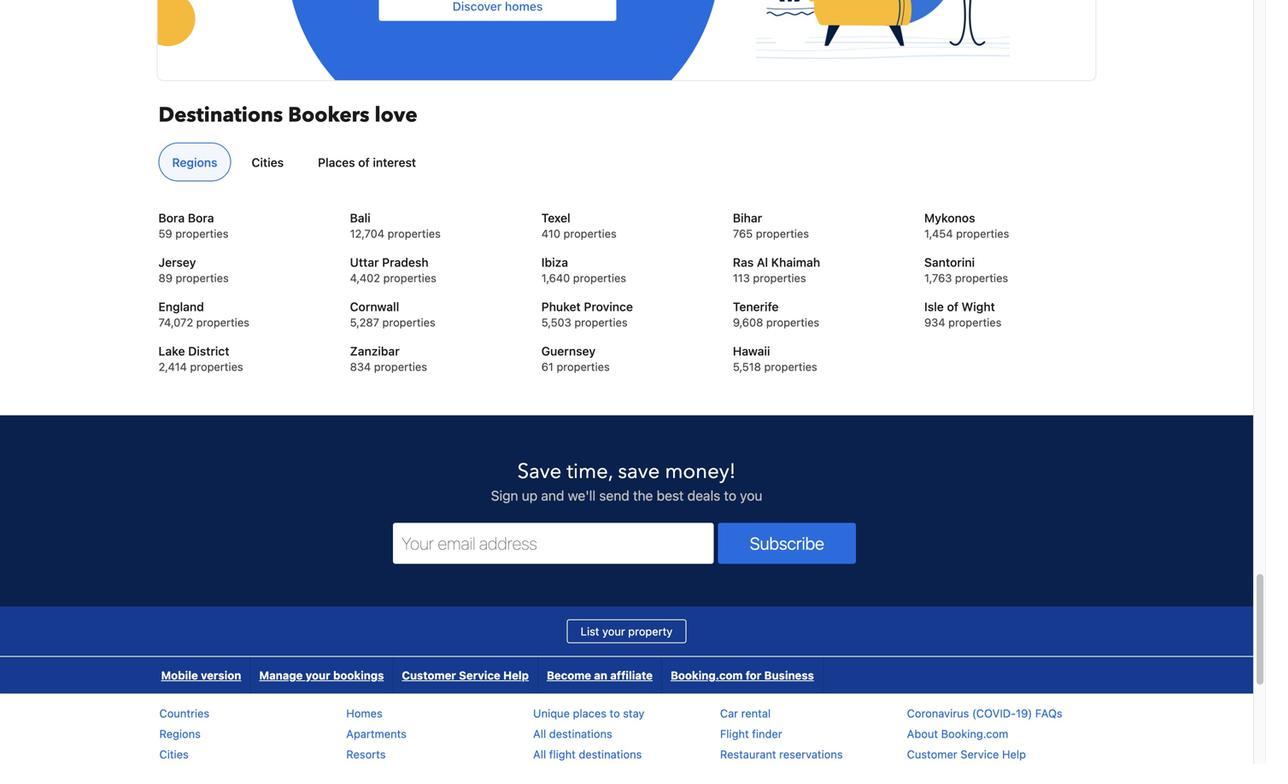 Task type: vqa. For each thing, say whether or not it's contained in the screenshot.
'rentals' in Other accommodation 1,014 holiday rentals 34 cottages
no



Task type: locate. For each thing, give the bounding box(es) containing it.
regions down countries
[[159, 728, 201, 741]]

isle of wight 934 properties
[[925, 300, 1002, 329]]

0 horizontal spatial of
[[358, 155, 370, 170]]

1 horizontal spatial cities
[[252, 155, 284, 170]]

0 vertical spatial customer service help link
[[393, 658, 537, 694]]

booking.com down coronavirus (covid-19) faqs link
[[941, 728, 1009, 741]]

0 vertical spatial cities
[[252, 155, 284, 170]]

0 vertical spatial help
[[503, 669, 529, 682]]

0 vertical spatial of
[[358, 155, 370, 170]]

guernsey link
[[542, 343, 712, 360]]

navigation containing mobile version
[[153, 658, 824, 694]]

help left become
[[503, 669, 529, 682]]

tenerife
[[733, 300, 779, 314]]

cities
[[252, 155, 284, 170], [159, 749, 189, 761]]

to left you
[[724, 488, 737, 504]]

to inside save time, save money! sign up and we'll send the best deals to you
[[724, 488, 737, 504]]

jersey link
[[159, 254, 329, 271]]

about booking.com link
[[907, 728, 1009, 741]]

uttar pradesh 4,402 properties
[[350, 255, 437, 285]]

properties up the wight
[[955, 272, 1008, 285]]

booking.com up car
[[671, 669, 743, 682]]

customer service help link for manage your bookings
[[393, 658, 537, 694]]

2 bora from the left
[[188, 211, 214, 225]]

19)
[[1016, 707, 1032, 720]]

9,608
[[733, 316, 763, 329]]

bookers
[[288, 101, 370, 130]]

1 vertical spatial customer
[[907, 749, 958, 761]]

properties down zanzibar
[[374, 361, 427, 373]]

of right 'places'
[[358, 155, 370, 170]]

mobile
[[161, 669, 198, 682]]

ras al khaimah link
[[733, 254, 903, 271]]

properties inside guernsey 61 properties
[[557, 361, 610, 373]]

1 horizontal spatial your
[[602, 625, 625, 638]]

of inside isle of wight 934 properties
[[947, 300, 959, 314]]

cities down regions link
[[159, 749, 189, 761]]

1,640
[[542, 272, 570, 285]]

1 vertical spatial booking.com
[[941, 728, 1009, 741]]

4,402
[[350, 272, 380, 285]]

restaurant reservations link
[[720, 749, 843, 761]]

1 horizontal spatial customer
[[907, 749, 958, 761]]

properties down england link on the top of page
[[196, 316, 249, 329]]

jersey 89 properties
[[159, 255, 229, 285]]

cornwall
[[350, 300, 399, 314]]

flight
[[720, 728, 749, 741]]

0 vertical spatial your
[[602, 625, 625, 638]]

coronavirus (covid-19) faqs link
[[907, 707, 1063, 720]]

tab list
[[152, 143, 1095, 182]]

properties down hawaii link
[[764, 361, 818, 373]]

car rental flight finder restaurant reservations
[[720, 707, 843, 761]]

regions
[[172, 155, 217, 170], [159, 728, 201, 741]]

1 vertical spatial your
[[306, 669, 330, 682]]

bora up jersey at the top of page
[[188, 211, 214, 225]]

1 vertical spatial to
[[610, 707, 620, 720]]

help down 19)
[[1002, 749, 1026, 761]]

your right manage
[[306, 669, 330, 682]]

properties down tenerife link
[[766, 316, 820, 329]]

finder
[[752, 728, 782, 741]]

1 vertical spatial all
[[533, 749, 546, 761]]

regions inside regions button
[[172, 155, 217, 170]]

1 vertical spatial of
[[947, 300, 959, 314]]

mobile version link
[[153, 658, 250, 694]]

all destinations link
[[533, 728, 612, 741]]

destinations up all flight destinations link
[[549, 728, 612, 741]]

customer down about
[[907, 749, 958, 761]]

reservations
[[779, 749, 843, 761]]

zanzibar 834 properties
[[350, 344, 427, 373]]

1 horizontal spatial bora
[[188, 211, 214, 225]]

properties inside cornwall 5,287 properties
[[382, 316, 436, 329]]

al
[[757, 255, 768, 270]]

properties down guernsey
[[557, 361, 610, 373]]

business
[[764, 669, 814, 682]]

navigation
[[153, 658, 824, 694]]

properties down the wight
[[949, 316, 1002, 329]]

customer right 'bookings'
[[402, 669, 456, 682]]

cornwall 5,287 properties
[[350, 300, 436, 329]]

properties up 'province'
[[573, 272, 626, 285]]

phuket province link
[[542, 299, 712, 316]]

customer inside coronavirus (covid-19) faqs about booking.com customer service help
[[907, 749, 958, 761]]

properties down 'province'
[[575, 316, 628, 329]]

properties down cornwall link
[[382, 316, 436, 329]]

0 horizontal spatial cities
[[159, 749, 189, 761]]

list your property
[[581, 625, 673, 638]]

manage your bookings
[[259, 669, 384, 682]]

properties
[[175, 227, 229, 240], [388, 227, 441, 240], [564, 227, 617, 240], [756, 227, 809, 240], [956, 227, 1009, 240], [176, 272, 229, 285], [383, 272, 437, 285], [573, 272, 626, 285], [753, 272, 806, 285], [955, 272, 1008, 285], [196, 316, 249, 329], [382, 316, 436, 329], [575, 316, 628, 329], [766, 316, 820, 329], [949, 316, 1002, 329], [190, 361, 243, 373], [374, 361, 427, 373], [557, 361, 610, 373], [764, 361, 818, 373]]

of right isle
[[947, 300, 959, 314]]

booking.com inside coronavirus (covid-19) faqs about booking.com customer service help
[[941, 728, 1009, 741]]

1 vertical spatial help
[[1002, 749, 1026, 761]]

0 vertical spatial all
[[533, 728, 546, 741]]

sign
[[491, 488, 518, 504]]

properties down jersey at the top of page
[[176, 272, 229, 285]]

cities down destinations bookers love
[[252, 155, 284, 170]]

properties right 59
[[175, 227, 229, 240]]

all left flight
[[533, 749, 546, 761]]

bora
[[159, 211, 185, 225], [188, 211, 214, 225]]

1 vertical spatial cities
[[159, 749, 189, 761]]

santorini
[[925, 255, 975, 270]]

0 horizontal spatial to
[[610, 707, 620, 720]]

uttar
[[350, 255, 379, 270]]

of for interest
[[358, 155, 370, 170]]

destinations down the all destinations link
[[579, 749, 642, 761]]

1 horizontal spatial of
[[947, 300, 959, 314]]

customer service help link
[[393, 658, 537, 694], [907, 749, 1026, 761]]

properties down the khaimah
[[753, 272, 806, 285]]

properties inside texel 410 properties
[[564, 227, 617, 240]]

booking.com for business
[[671, 669, 814, 682]]

phuket
[[542, 300, 581, 314]]

places
[[318, 155, 355, 170]]

2,414
[[159, 361, 187, 373]]

service
[[459, 669, 501, 682], [961, 749, 999, 761]]

isle of wight link
[[925, 299, 1095, 316]]

1,454
[[925, 227, 953, 240]]

subscribe
[[750, 534, 824, 554]]

properties up the khaimah
[[756, 227, 809, 240]]

bihar link
[[733, 210, 903, 227]]

properties down bali link
[[388, 227, 441, 240]]

properties inside phuket province 5,503 properties
[[575, 316, 628, 329]]

bora up 59
[[159, 211, 185, 225]]

Your email address email field
[[393, 523, 714, 564]]

and
[[541, 488, 564, 504]]

properties inside zanzibar 834 properties
[[374, 361, 427, 373]]

bookings
[[333, 669, 384, 682]]

cities link
[[159, 749, 189, 761]]

properties down mykonos link
[[956, 227, 1009, 240]]

1 horizontal spatial booking.com
[[941, 728, 1009, 741]]

to left stay
[[610, 707, 620, 720]]

0 horizontal spatial customer service help link
[[393, 658, 537, 694]]

0 horizontal spatial help
[[503, 669, 529, 682]]

zanzibar
[[350, 344, 400, 358]]

properties down 'district'
[[190, 361, 243, 373]]

cities inside 'button'
[[252, 155, 284, 170]]

0 horizontal spatial customer
[[402, 669, 456, 682]]

england
[[159, 300, 204, 314]]

12,704
[[350, 227, 385, 240]]

to inside unique places to stay all destinations all flight destinations
[[610, 707, 620, 720]]

coronavirus
[[907, 707, 969, 720]]

1 horizontal spatial to
[[724, 488, 737, 504]]

0 horizontal spatial your
[[306, 669, 330, 682]]

1 horizontal spatial service
[[961, 749, 999, 761]]

tenerife link
[[733, 299, 903, 316]]

0 horizontal spatial service
[[459, 669, 501, 682]]

0 vertical spatial customer
[[402, 669, 456, 682]]

manage
[[259, 669, 303, 682]]

1 horizontal spatial help
[[1002, 749, 1026, 761]]

mykonos 1,454 properties
[[925, 211, 1009, 240]]

regions down destinations
[[172, 155, 217, 170]]

zanzibar link
[[350, 343, 520, 360]]

0 horizontal spatial bora
[[159, 211, 185, 225]]

all down unique
[[533, 728, 546, 741]]

hawaii 5,518 properties
[[733, 344, 818, 373]]

countries
[[159, 707, 209, 720]]

your right list
[[602, 625, 625, 638]]

0 horizontal spatial booking.com
[[671, 669, 743, 682]]

apartments link
[[346, 728, 407, 741]]

1 vertical spatial regions
[[159, 728, 201, 741]]

1 vertical spatial service
[[961, 749, 999, 761]]

countries link
[[159, 707, 209, 720]]

properties down pradesh
[[383, 272, 437, 285]]

2 all from the top
[[533, 749, 546, 761]]

0 vertical spatial regions
[[172, 155, 217, 170]]

5,287
[[350, 316, 379, 329]]

time,
[[567, 458, 613, 486]]

0 vertical spatial to
[[724, 488, 737, 504]]

properties inside lake district 2,414 properties
[[190, 361, 243, 373]]

cities button
[[238, 143, 297, 182]]

1 horizontal spatial customer service help link
[[907, 749, 1026, 761]]

5,518
[[733, 361, 761, 373]]

of
[[358, 155, 370, 170], [947, 300, 959, 314]]

your for list
[[602, 625, 625, 638]]

khaimah
[[771, 255, 820, 270]]

properties up ibiza 1,640 properties
[[564, 227, 617, 240]]

1 vertical spatial customer service help link
[[907, 749, 1026, 761]]

save time, save money! footer
[[0, 415, 1254, 765]]

of inside button
[[358, 155, 370, 170]]

0 vertical spatial destinations
[[549, 728, 612, 741]]

unique places to stay link
[[533, 707, 645, 720]]

mobile version
[[161, 669, 241, 682]]

0 vertical spatial service
[[459, 669, 501, 682]]



Task type: describe. For each thing, give the bounding box(es) containing it.
texel 410 properties
[[542, 211, 617, 240]]

england 74,072 properties
[[159, 300, 249, 329]]

service inside coronavirus (covid-19) faqs about booking.com customer service help
[[961, 749, 999, 761]]

properties inside santorini 1,763 properties
[[955, 272, 1008, 285]]

an
[[594, 669, 608, 682]]

subscribe button
[[718, 523, 856, 564]]

regions link
[[159, 728, 201, 741]]

properties inside isle of wight 934 properties
[[949, 316, 1002, 329]]

74,072
[[159, 316, 193, 329]]

tab list containing regions
[[152, 143, 1095, 182]]

love
[[375, 101, 418, 130]]

all flight destinations link
[[533, 749, 642, 761]]

5,503
[[542, 316, 571, 329]]

properties inside england 74,072 properties
[[196, 316, 249, 329]]

list your property link
[[567, 620, 686, 644]]

version
[[201, 669, 241, 682]]

places
[[573, 707, 607, 720]]

bora bora link
[[159, 210, 329, 227]]

for
[[746, 669, 762, 682]]

texel
[[542, 211, 571, 225]]

deals
[[688, 488, 721, 504]]

your for manage
[[306, 669, 330, 682]]

properties inside jersey 89 properties
[[176, 272, 229, 285]]

places of interest
[[318, 155, 416, 170]]

834
[[350, 361, 371, 373]]

1 all from the top
[[533, 728, 546, 741]]

flight
[[549, 749, 576, 761]]

restaurant
[[720, 749, 776, 761]]

pradesh
[[382, 255, 429, 270]]

properties inside 'bihar 765 properties'
[[756, 227, 809, 240]]

1 vertical spatial destinations
[[579, 749, 642, 761]]

phuket province 5,503 properties
[[542, 300, 633, 329]]

become
[[547, 669, 591, 682]]

1,763
[[925, 272, 952, 285]]

unique
[[533, 707, 570, 720]]

manage your bookings link
[[251, 658, 393, 694]]

faqs
[[1036, 707, 1063, 720]]

navigation inside save time, save money! footer
[[153, 658, 824, 694]]

mykonos link
[[925, 210, 1095, 227]]

properties inside bora bora 59 properties
[[175, 227, 229, 240]]

england link
[[159, 299, 329, 316]]

save
[[618, 458, 660, 486]]

properties inside bali 12,704 properties
[[388, 227, 441, 240]]

santorini 1,763 properties
[[925, 255, 1008, 285]]

of for wight
[[947, 300, 959, 314]]

1 bora from the left
[[159, 211, 185, 225]]

cities inside countries regions cities
[[159, 749, 189, 761]]

affiliate
[[610, 669, 653, 682]]

send
[[599, 488, 630, 504]]

destinations bookers love
[[159, 101, 418, 130]]

countries regions cities
[[159, 707, 209, 761]]

59
[[159, 227, 172, 240]]

0 vertical spatial booking.com
[[671, 669, 743, 682]]

help inside coronavirus (covid-19) faqs about booking.com customer service help
[[1002, 749, 1026, 761]]

410
[[542, 227, 561, 240]]

save
[[517, 458, 562, 486]]

list
[[581, 625, 599, 638]]

stay
[[623, 707, 645, 720]]

properties inside ibiza 1,640 properties
[[573, 272, 626, 285]]

resorts
[[346, 749, 386, 761]]

car
[[720, 707, 738, 720]]

uttar pradesh link
[[350, 254, 520, 271]]

homes apartments resorts
[[346, 707, 407, 761]]

property
[[628, 625, 673, 638]]

texel link
[[542, 210, 712, 227]]

lake district 2,414 properties
[[159, 344, 243, 373]]

properties inside the hawaii 5,518 properties
[[764, 361, 818, 373]]

ras
[[733, 255, 754, 270]]

hawaii
[[733, 344, 770, 358]]

destinations
[[159, 101, 283, 130]]

money!
[[665, 458, 736, 486]]

wight
[[962, 300, 995, 314]]

coronavirus (covid-19) faqs about booking.com customer service help
[[907, 707, 1063, 761]]

about
[[907, 728, 938, 741]]

934
[[925, 316, 946, 329]]

interest
[[373, 155, 416, 170]]

bali 12,704 properties
[[350, 211, 441, 240]]

bali link
[[350, 210, 520, 227]]

province
[[584, 300, 633, 314]]

homes link
[[346, 707, 383, 720]]

district
[[188, 344, 229, 358]]

properties inside mykonos 1,454 properties
[[956, 227, 1009, 240]]

santorini link
[[925, 254, 1095, 271]]

customer service help link for about booking.com
[[907, 749, 1026, 761]]

become an affiliate link
[[538, 658, 661, 694]]

765
[[733, 227, 753, 240]]

unique places to stay all destinations all flight destinations
[[533, 707, 645, 761]]

regions inside countries regions cities
[[159, 728, 201, 741]]

89
[[159, 272, 173, 285]]

guernsey
[[542, 344, 596, 358]]

61
[[542, 361, 554, 373]]

113
[[733, 272, 750, 285]]

service inside navigation
[[459, 669, 501, 682]]

become an affiliate
[[547, 669, 653, 682]]

properties inside uttar pradesh 4,402 properties
[[383, 272, 437, 285]]

properties inside tenerife 9,608 properties
[[766, 316, 820, 329]]

rental
[[741, 707, 771, 720]]

lake
[[159, 344, 185, 358]]

the
[[633, 488, 653, 504]]

properties inside ras al khaimah 113 properties
[[753, 272, 806, 285]]



